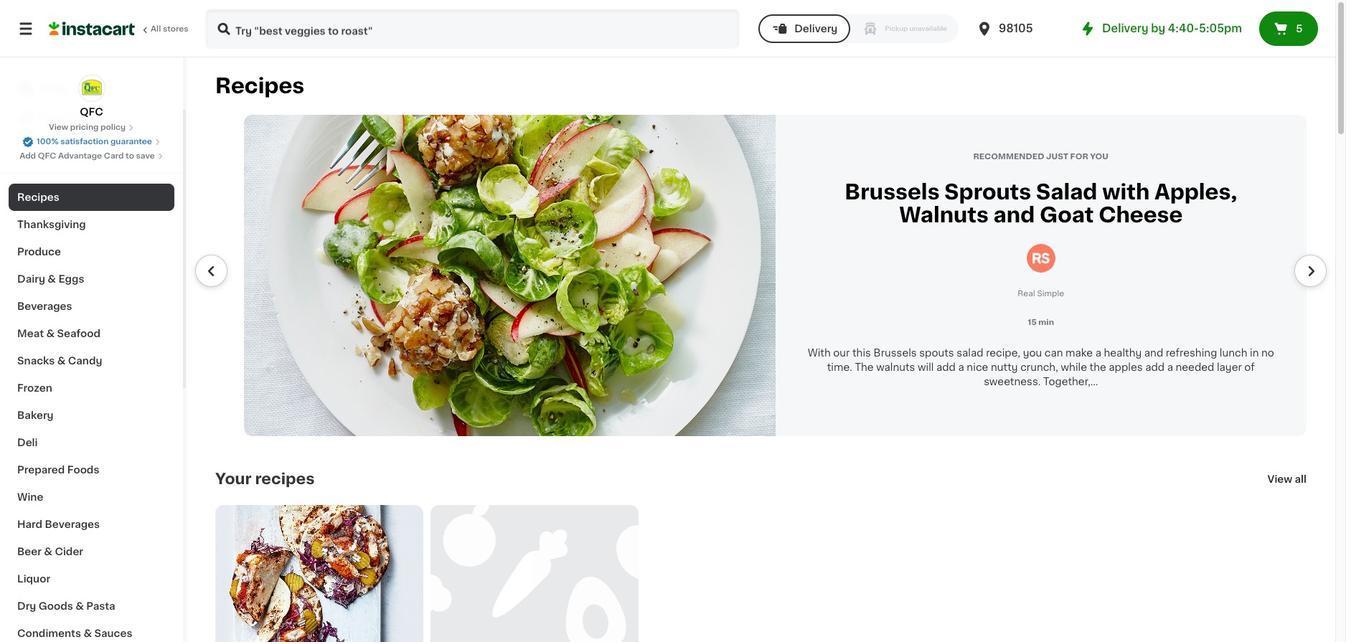 Task type: vqa. For each thing, say whether or not it's contained in the screenshot.
bath in the 'link'
no



Task type: describe. For each thing, give the bounding box(es) containing it.
wine
[[17, 493, 43, 503]]

item carousel region
[[195, 115, 1327, 436]]

make
[[1066, 348, 1094, 358]]

& for meat
[[46, 329, 55, 339]]

min
[[1039, 319, 1055, 327]]

100% satisfaction guarantee
[[37, 138, 152, 146]]

stores
[[163, 25, 189, 33]]

the
[[855, 363, 874, 373]]

brussels inside the 'with our this brussels spouts salad recipe, you can make a healthy and refreshing lunch in no time. the walnuts will add a nice nutty crunch, while the apples add a needed layer of sweetness. together,...'
[[874, 348, 917, 358]]

apples
[[1109, 363, 1143, 373]]

beer & cider link
[[9, 538, 174, 566]]

beverages inside beverages link
[[17, 302, 72, 312]]

and inside the 'with our this brussels spouts salad recipe, you can make a healthy and refreshing lunch in no time. the walnuts will add a nice nutty crunch, while the apples add a needed layer of sweetness. together,...'
[[1145, 348, 1164, 358]]

0 vertical spatial recipes
[[215, 75, 305, 96]]

brussels inside brussels sprouts salad with apples, walnuts and goat cheese
[[845, 181, 940, 202]]

qfc logo image
[[78, 75, 105, 102]]

all stores
[[151, 25, 189, 33]]

prepared
[[17, 465, 65, 475]]

frozen
[[17, 383, 52, 393]]

view all link
[[1268, 472, 1307, 486]]

1 vertical spatial recipes
[[17, 192, 59, 202]]

for
[[1071, 153, 1089, 161]]

add qfc advantage card to save
[[19, 152, 155, 160]]

advantage
[[58, 152, 102, 160]]

& for snacks
[[57, 356, 66, 366]]

sweetness.
[[984, 377, 1041, 387]]

walnuts
[[900, 204, 989, 225]]

hard beverages link
[[9, 511, 174, 538]]

add qfc advantage card to save link
[[19, 151, 164, 162]]

again
[[73, 113, 101, 123]]

healthy
[[1105, 348, 1142, 358]]

snacks
[[17, 356, 55, 366]]

deli link
[[9, 429, 174, 457]]

candy
[[68, 356, 102, 366]]

recommended just for you
[[974, 153, 1109, 161]]

view for view pricing policy
[[49, 123, 68, 131]]

hot chicken tacos with white sauce slaw image
[[215, 505, 424, 643]]

sauces
[[94, 629, 132, 639]]

produce
[[17, 247, 61, 257]]

5
[[1297, 24, 1303, 34]]

salad
[[1037, 181, 1098, 202]]

delivery for delivery by 4:40-5:05pm
[[1103, 23, 1149, 34]]

buy
[[40, 113, 61, 123]]

98105
[[999, 23, 1034, 34]]

& for beer
[[44, 547, 52, 557]]

98105 button
[[976, 9, 1063, 49]]

dry goods & pasta
[[17, 602, 115, 612]]

liquor
[[17, 574, 50, 584]]

buy it again
[[40, 113, 101, 123]]

view pricing policy link
[[49, 122, 134, 134]]

real simple
[[1018, 290, 1065, 298]]

hard beverages
[[17, 520, 100, 530]]

and inside brussels sprouts salad with apples, walnuts and goat cheese
[[994, 204, 1035, 225]]

thanksgiving link
[[9, 211, 174, 238]]

salad
[[957, 348, 984, 358]]

with
[[808, 348, 831, 358]]

all
[[151, 25, 161, 33]]

you
[[1024, 348, 1043, 358]]

needed
[[1176, 363, 1215, 373]]

lists link
[[9, 132, 174, 161]]

15 min
[[1028, 319, 1055, 327]]

dairy
[[17, 274, 45, 284]]

meat & seafood
[[17, 329, 101, 339]]

refreshing
[[1167, 348, 1218, 358]]

together,...
[[1044, 377, 1099, 387]]

produce link
[[9, 238, 174, 266]]

pasta
[[86, 602, 115, 612]]

crunch,
[[1021, 363, 1059, 373]]

recipe,
[[987, 348, 1021, 358]]

beer
[[17, 547, 42, 557]]

with
[[1103, 181, 1150, 202]]

1 add from the left
[[937, 363, 956, 373]]

while
[[1061, 363, 1088, 373]]

our
[[834, 348, 850, 358]]

view all
[[1268, 474, 1307, 484]]

instacart logo image
[[49, 20, 135, 37]]

prepared foods
[[17, 465, 99, 475]]

100% satisfaction guarantee button
[[22, 134, 161, 148]]

shop link
[[9, 75, 174, 103]]

hard
[[17, 520, 42, 530]]

layer
[[1218, 363, 1243, 373]]

liquor link
[[9, 566, 174, 593]]

beverages inside 'hard beverages' link
[[45, 520, 100, 530]]

5 button
[[1260, 11, 1319, 46]]

condiments & sauces link
[[9, 620, 174, 643]]

cheese
[[1099, 204, 1183, 225]]

of
[[1245, 363, 1256, 373]]



Task type: locate. For each thing, give the bounding box(es) containing it.
your recipes
[[215, 471, 315, 486]]

0 horizontal spatial add
[[937, 363, 956, 373]]

add
[[19, 152, 36, 160]]

dairy & eggs link
[[9, 266, 174, 293]]

& left candy
[[57, 356, 66, 366]]

and down sprouts at top right
[[994, 204, 1035, 225]]

view for view all
[[1268, 474, 1293, 484]]

apples,
[[1155, 181, 1238, 202]]

lunch
[[1220, 348, 1248, 358]]

walnuts
[[877, 363, 916, 373]]

2 horizontal spatial a
[[1168, 363, 1174, 373]]

view down it
[[49, 123, 68, 131]]

recipes
[[255, 471, 315, 486]]

dry goods & pasta link
[[9, 593, 174, 620]]

1 vertical spatial view
[[1268, 474, 1293, 484]]

1 vertical spatial and
[[1145, 348, 1164, 358]]

spouts
[[920, 348, 955, 358]]

delivery by 4:40-5:05pm link
[[1080, 20, 1243, 37]]

all stores link
[[49, 9, 190, 49]]

delivery for delivery
[[795, 24, 838, 34]]

a up the the
[[1096, 348, 1102, 358]]

the
[[1090, 363, 1107, 373]]

qfc down lists
[[38, 152, 56, 160]]

None search field
[[205, 9, 740, 49]]

1 vertical spatial beverages
[[45, 520, 100, 530]]

view
[[49, 123, 68, 131], [1268, 474, 1293, 484]]

meat
[[17, 329, 44, 339]]

delivery inside button
[[795, 24, 838, 34]]

beverages link
[[9, 293, 174, 320]]

real simple image
[[1027, 244, 1056, 273]]

0 vertical spatial qfc
[[80, 107, 103, 117]]

you
[[1091, 153, 1109, 161]]

qfc
[[80, 107, 103, 117], [38, 152, 56, 160]]

delivery by 4:40-5:05pm
[[1103, 23, 1243, 34]]

0 horizontal spatial recipes
[[17, 192, 59, 202]]

Search field
[[207, 10, 739, 47]]

by
[[1152, 23, 1166, 34]]

1 horizontal spatial and
[[1145, 348, 1164, 358]]

save
[[136, 152, 155, 160]]

a left "nice"
[[959, 363, 965, 373]]

recipes link
[[9, 184, 174, 211]]

& left pasta
[[75, 602, 84, 612]]

no
[[1262, 348, 1275, 358]]

1 horizontal spatial delivery
[[1103, 23, 1149, 34]]

1 vertical spatial qfc
[[38, 152, 56, 160]]

5:05pm
[[1200, 23, 1243, 34]]

sprouts
[[945, 181, 1032, 202]]

0 horizontal spatial and
[[994, 204, 1035, 225]]

2 add from the left
[[1146, 363, 1165, 373]]

lists
[[40, 141, 65, 151]]

eggs
[[58, 274, 84, 284]]

frozen link
[[9, 375, 174, 402]]

100%
[[37, 138, 58, 146]]

1 horizontal spatial qfc
[[80, 107, 103, 117]]

view left all
[[1268, 474, 1293, 484]]

1 vertical spatial brussels
[[874, 348, 917, 358]]

1 horizontal spatial a
[[1096, 348, 1102, 358]]

bakery link
[[9, 402, 174, 429]]

& left eggs
[[48, 274, 56, 284]]

goat
[[1040, 204, 1094, 225]]

& left sauces
[[84, 629, 92, 639]]

service type group
[[759, 14, 959, 43]]

real
[[1018, 290, 1036, 298]]

add right the apples
[[1146, 363, 1165, 373]]

delivery
[[1103, 23, 1149, 34], [795, 24, 838, 34]]

qfc up view pricing policy link
[[80, 107, 103, 117]]

0 horizontal spatial delivery
[[795, 24, 838, 34]]

0 horizontal spatial a
[[959, 363, 965, 373]]

prepared foods link
[[9, 457, 174, 484]]

0 vertical spatial and
[[994, 204, 1035, 225]]

add down spouts at the right bottom of the page
[[937, 363, 956, 373]]

recommended
[[974, 153, 1045, 161]]

buy it again link
[[9, 103, 174, 132]]

1 horizontal spatial add
[[1146, 363, 1165, 373]]

and right healthy
[[1145, 348, 1164, 358]]

&
[[48, 274, 56, 284], [46, 329, 55, 339], [57, 356, 66, 366], [44, 547, 52, 557], [75, 602, 84, 612], [84, 629, 92, 639]]

deli
[[17, 438, 38, 448]]

delivery button
[[759, 14, 851, 43]]

beer & cider
[[17, 547, 83, 557]]

1 horizontal spatial recipes
[[215, 75, 305, 96]]

beverages up the 'cider'
[[45, 520, 100, 530]]

snacks & candy
[[17, 356, 102, 366]]

beverages down dairy & eggs
[[17, 302, 72, 312]]

snacks & candy link
[[9, 347, 174, 375]]

saved
[[1288, 20, 1320, 30]]

this
[[853, 348, 872, 358]]

it
[[63, 113, 70, 123]]

all
[[1296, 474, 1307, 484]]

0 vertical spatial view
[[49, 123, 68, 131]]

0 vertical spatial beverages
[[17, 302, 72, 312]]

& right meat
[[46, 329, 55, 339]]

view inside view all 'link'
[[1268, 474, 1293, 484]]

guarantee
[[111, 138, 152, 146]]

a
[[1096, 348, 1102, 358], [959, 363, 965, 373], [1168, 363, 1174, 373]]

0 vertical spatial brussels
[[845, 181, 940, 202]]

nutty
[[991, 363, 1018, 373]]

& for dairy
[[48, 274, 56, 284]]

4:40-
[[1169, 23, 1200, 34]]

condiments & sauces
[[17, 629, 132, 639]]

condiments
[[17, 629, 81, 639]]

15
[[1028, 319, 1037, 327]]

nice
[[967, 363, 989, 373]]

your
[[215, 471, 252, 486]]

policy
[[101, 123, 126, 131]]

0 horizontal spatial qfc
[[38, 152, 56, 160]]

bakery
[[17, 411, 54, 421]]

1 horizontal spatial view
[[1268, 474, 1293, 484]]

just
[[1047, 153, 1069, 161]]

shop
[[40, 84, 67, 94]]

seafood
[[57, 329, 101, 339]]

& right beer
[[44, 547, 52, 557]]

& for condiments
[[84, 629, 92, 639]]

pricing
[[70, 123, 99, 131]]

add
[[937, 363, 956, 373], [1146, 363, 1165, 373]]

view inside view pricing policy link
[[49, 123, 68, 131]]

to
[[126, 152, 134, 160]]

satisfaction
[[60, 138, 109, 146]]

a left needed
[[1168, 363, 1174, 373]]

saved button
[[1271, 18, 1320, 35]]

can
[[1045, 348, 1064, 358]]

0 horizontal spatial view
[[49, 123, 68, 131]]



